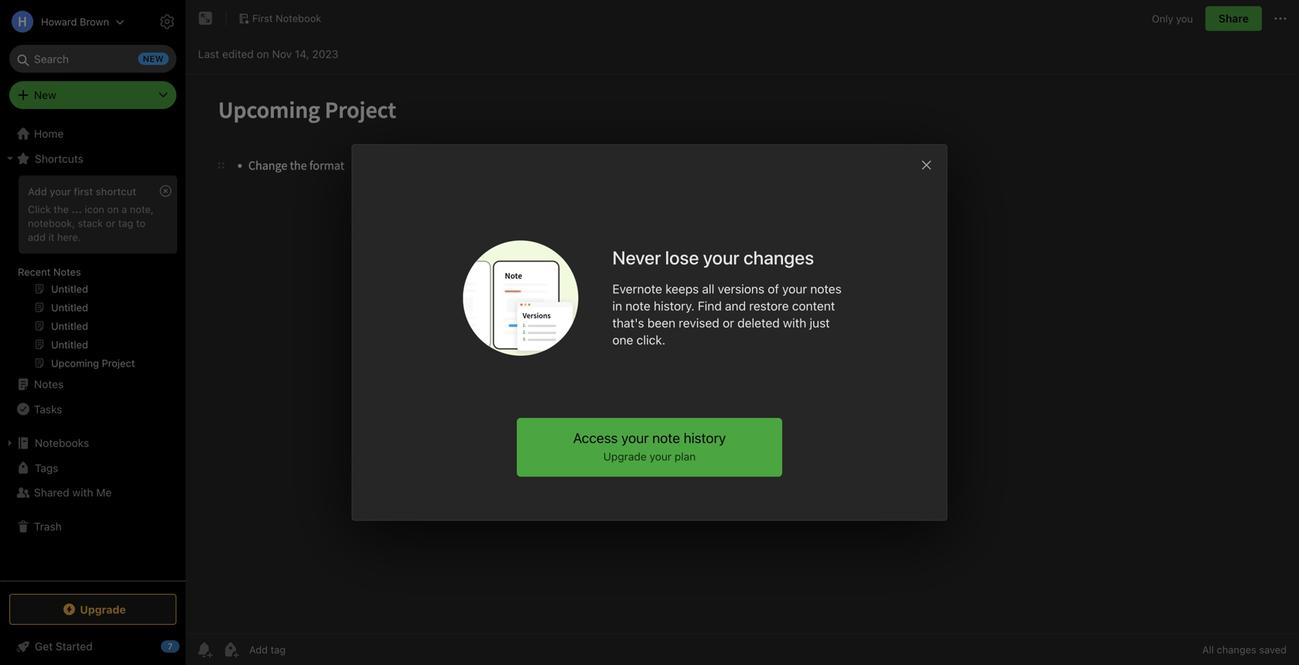 Task type: locate. For each thing, give the bounding box(es) containing it.
your up all
[[703, 247, 740, 269]]

notes up tasks
[[34, 378, 64, 391]]

never
[[613, 247, 661, 269]]

changes
[[744, 247, 815, 269], [1217, 645, 1257, 656]]

tags button
[[0, 456, 185, 481]]

with
[[783, 316, 807, 331], [72, 487, 93, 499]]

note down evernote
[[626, 299, 651, 314]]

...
[[72, 204, 82, 215]]

0 vertical spatial with
[[783, 316, 807, 331]]

evernote
[[613, 282, 663, 297]]

add your first shortcut
[[28, 186, 136, 197]]

0 horizontal spatial with
[[72, 487, 93, 499]]

been
[[648, 316, 676, 331]]

on
[[257, 48, 269, 60], [107, 204, 119, 215]]

or inside evernote keeps all versions of your notes in note history. find and restore content that's been revised or deleted with just one click.
[[723, 316, 735, 331]]

or left tag
[[106, 217, 115, 229]]

notes inside notes link
[[34, 378, 64, 391]]

lose
[[665, 247, 699, 269]]

just
[[810, 316, 830, 331]]

content
[[793, 299, 836, 314]]

tree
[[0, 122, 186, 581]]

14,
[[295, 48, 309, 60]]

click.
[[637, 333, 666, 348]]

expand notebooks image
[[4, 437, 16, 450]]

1 horizontal spatial with
[[783, 316, 807, 331]]

all
[[703, 282, 715, 297]]

only you
[[1153, 13, 1194, 24]]

that's
[[613, 316, 645, 331]]

0 horizontal spatial or
[[106, 217, 115, 229]]

add
[[28, 186, 47, 197]]

on left a
[[107, 204, 119, 215]]

notes
[[53, 266, 81, 278], [34, 378, 64, 391]]

the
[[54, 204, 69, 215]]

1 horizontal spatial on
[[257, 48, 269, 60]]

Note Editor text field
[[186, 74, 1300, 634]]

1 horizontal spatial note
[[653, 430, 681, 447]]

first
[[252, 12, 273, 24]]

your inside group
[[50, 186, 71, 197]]

1 vertical spatial upgrade
[[80, 604, 126, 616]]

notes
[[811, 282, 842, 297]]

shared with me link
[[0, 481, 185, 506]]

0 vertical spatial on
[[257, 48, 269, 60]]

or
[[106, 217, 115, 229], [723, 316, 735, 331]]

changes up of
[[744, 247, 815, 269]]

your up the
[[50, 186, 71, 197]]

0 horizontal spatial changes
[[744, 247, 815, 269]]

tasks
[[34, 403, 62, 416]]

0 vertical spatial notes
[[53, 266, 81, 278]]

tags
[[35, 462, 58, 475]]

all changes saved
[[1203, 645, 1287, 656]]

first notebook button
[[233, 8, 327, 29]]

shortcuts
[[35, 152, 83, 165]]

notes right recent
[[53, 266, 81, 278]]

or down "and"
[[723, 316, 735, 331]]

and
[[725, 299, 746, 314]]

0 vertical spatial or
[[106, 217, 115, 229]]

home
[[34, 127, 64, 140]]

group
[[0, 171, 185, 379]]

notebooks link
[[0, 431, 185, 456]]

shared with me
[[34, 487, 112, 499]]

0 vertical spatial upgrade
[[604, 451, 647, 463]]

find
[[698, 299, 722, 314]]

note
[[626, 299, 651, 314], [653, 430, 681, 447]]

1 vertical spatial notes
[[34, 378, 64, 391]]

with left just
[[783, 316, 807, 331]]

0 vertical spatial changes
[[744, 247, 815, 269]]

home link
[[0, 122, 186, 146]]

only
[[1153, 13, 1174, 24]]

in
[[613, 299, 623, 314]]

1 vertical spatial or
[[723, 316, 735, 331]]

expand note image
[[197, 9, 215, 28]]

access
[[573, 430, 618, 447]]

changes right all on the bottom right of page
[[1217, 645, 1257, 656]]

keeps
[[666, 282, 699, 297]]

upgrade inside access your note history upgrade your plan
[[604, 451, 647, 463]]

0 vertical spatial note
[[626, 299, 651, 314]]

None search field
[[20, 45, 166, 73]]

1 horizontal spatial or
[[723, 316, 735, 331]]

0 horizontal spatial on
[[107, 204, 119, 215]]

share
[[1219, 12, 1250, 25]]

upgrade
[[604, 451, 647, 463], [80, 604, 126, 616]]

1 vertical spatial changes
[[1217, 645, 1257, 656]]

last
[[198, 48, 219, 60]]

edited
[[222, 48, 254, 60]]

your
[[50, 186, 71, 197], [703, 247, 740, 269], [783, 282, 808, 297], [622, 430, 649, 447], [650, 451, 672, 463]]

1 horizontal spatial upgrade
[[604, 451, 647, 463]]

1 vertical spatial note
[[653, 430, 681, 447]]

versions
[[718, 282, 765, 297]]

0 horizontal spatial upgrade
[[80, 604, 126, 616]]

on left nov on the top of the page
[[257, 48, 269, 60]]

note up plan
[[653, 430, 681, 447]]

nov
[[272, 48, 292, 60]]

upgrade button
[[9, 595, 177, 626]]

shared
[[34, 487, 69, 499]]

with left me
[[72, 487, 93, 499]]

0 horizontal spatial note
[[626, 299, 651, 314]]

your right of
[[783, 282, 808, 297]]

notebook
[[276, 12, 322, 24]]

plan
[[675, 451, 696, 463]]

saved
[[1260, 645, 1287, 656]]

1 horizontal spatial changes
[[1217, 645, 1257, 656]]

it
[[48, 231, 54, 243]]

or inside icon on a note, notebook, stack or tag to add it here.
[[106, 217, 115, 229]]

trash link
[[0, 515, 185, 540]]

changes inside note window element
[[1217, 645, 1257, 656]]

deleted
[[738, 316, 780, 331]]

one
[[613, 333, 634, 348]]

tasks button
[[0, 397, 185, 422]]

1 vertical spatial on
[[107, 204, 119, 215]]

note,
[[130, 204, 154, 215]]



Task type: describe. For each thing, give the bounding box(es) containing it.
here.
[[57, 231, 81, 243]]

first
[[74, 186, 93, 197]]

settings image
[[158, 12, 177, 31]]

add a reminder image
[[195, 641, 214, 660]]

share button
[[1206, 6, 1263, 31]]

1 vertical spatial with
[[72, 487, 93, 499]]

your left plan
[[650, 451, 672, 463]]

notes inside group
[[53, 266, 81, 278]]

click the ...
[[28, 204, 82, 215]]

new
[[34, 89, 56, 101]]

recent
[[18, 266, 51, 278]]

on inside icon on a note, notebook, stack or tag to add it here.
[[107, 204, 119, 215]]

on inside note window element
[[257, 48, 269, 60]]

restore
[[750, 299, 789, 314]]

all
[[1203, 645, 1215, 656]]

shortcuts button
[[0, 146, 185, 171]]

group containing add your first shortcut
[[0, 171, 185, 379]]

to
[[136, 217, 146, 229]]

notes link
[[0, 372, 185, 397]]

tag
[[118, 217, 133, 229]]

shortcut
[[96, 186, 136, 197]]

trash
[[34, 521, 62, 533]]

add
[[28, 231, 46, 243]]

add tag image
[[221, 641, 240, 660]]

Search text field
[[20, 45, 166, 73]]

new button
[[9, 81, 177, 109]]

of
[[768, 282, 780, 297]]

me
[[96, 487, 112, 499]]

note inside access your note history upgrade your plan
[[653, 430, 681, 447]]

tree containing home
[[0, 122, 186, 581]]

revised
[[679, 316, 720, 331]]

2023
[[312, 48, 339, 60]]

notebook,
[[28, 217, 75, 229]]

notebooks
[[35, 437, 89, 450]]

access your note history upgrade your plan
[[573, 430, 726, 463]]

note window element
[[186, 0, 1300, 666]]

icon on a note, notebook, stack or tag to add it here.
[[28, 204, 154, 243]]

click
[[28, 204, 51, 215]]

history.
[[654, 299, 695, 314]]

with inside evernote keeps all versions of your notes in note history. find and restore content that's been revised or deleted with just one click.
[[783, 316, 807, 331]]

a
[[122, 204, 127, 215]]

never lose your changes
[[613, 247, 815, 269]]

your inside evernote keeps all versions of your notes in note history. find and restore content that's been revised or deleted with just one click.
[[783, 282, 808, 297]]

upgrade inside upgrade popup button
[[80, 604, 126, 616]]

stack
[[78, 217, 103, 229]]

icon
[[85, 204, 104, 215]]

last edited on nov 14, 2023
[[198, 48, 339, 60]]

note inside evernote keeps all versions of your notes in note history. find and restore content that's been revised or deleted with just one click.
[[626, 299, 651, 314]]

your right 'access'
[[622, 430, 649, 447]]

evernote keeps all versions of your notes in note history. find and restore content that's been revised or deleted with just one click.
[[613, 282, 842, 348]]

you
[[1177, 13, 1194, 24]]

first notebook
[[252, 12, 322, 24]]

history
[[684, 430, 726, 447]]

recent notes
[[18, 266, 81, 278]]



Task type: vqa. For each thing, say whether or not it's contained in the screenshot.
the left 'Do'
no



